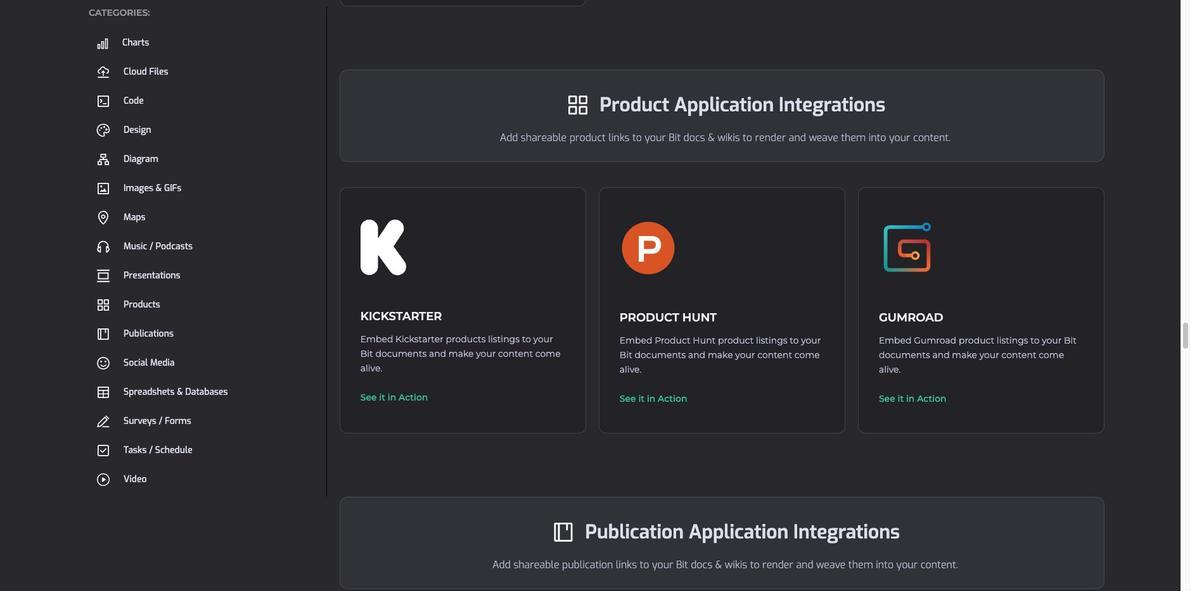 Task type: locate. For each thing, give the bounding box(es) containing it.
see it in action link down embed product hunt product listings to your bit documents and make your content come alive.
[[613, 390, 831, 408]]

0 horizontal spatial listings
[[488, 334, 520, 346]]

your
[[645, 131, 666, 144], [889, 131, 910, 144], [533, 334, 553, 346], [801, 335, 821, 347], [1042, 335, 1062, 347], [476, 349, 496, 360], [735, 350, 755, 361], [979, 350, 999, 361], [652, 559, 673, 572], [896, 559, 918, 572]]

content
[[498, 349, 533, 360], [757, 350, 792, 361], [1002, 350, 1036, 361]]

documents inside embed kickstarter products listings to your bit documents and make your content come alive.
[[375, 349, 427, 360]]

product for add
[[569, 131, 606, 144]]

add
[[500, 131, 518, 144], [492, 559, 511, 572]]

1 vertical spatial /
[[159, 415, 162, 427]]

embed gumroad product listings to your bit documents and make your content come alive.
[[879, 335, 1077, 376]]

come inside embed product hunt product listings to your bit documents and make your content come alive.
[[795, 350, 820, 361]]

in for product hunt
[[647, 394, 655, 405]]

make down gumroad
[[952, 350, 977, 361]]

make down products
[[449, 349, 474, 360]]

alive.
[[360, 363, 382, 375], [620, 364, 642, 376], [879, 364, 901, 376]]

2 horizontal spatial content
[[1002, 350, 1036, 361]]

1 horizontal spatial see it in action
[[620, 394, 687, 405]]

0 vertical spatial content.
[[913, 131, 951, 144]]

wikis
[[717, 131, 740, 144], [725, 559, 747, 572]]

documents inside the embed gumroad product listings to your bit documents and make your content come alive.
[[879, 350, 930, 361]]

cloud files
[[124, 66, 168, 78]]

it for gumroad
[[898, 394, 904, 405]]

0 horizontal spatial action
[[399, 392, 428, 404]]

0 vertical spatial shareable
[[521, 131, 567, 144]]

application up add shareable publication links to your bit docs & wikis to render and weave them into your content.
[[689, 520, 788, 546]]

publication
[[585, 520, 684, 546]]

docs down publication application integrations on the bottom of page
[[691, 559, 713, 572]]

bit inside embed kickstarter products listings to your bit documents and make your content come alive.
[[360, 349, 373, 360]]

1 horizontal spatial listings
[[756, 335, 787, 347]]

1 vertical spatial into
[[876, 559, 894, 572]]

files
[[149, 66, 168, 78]]

0 vertical spatial add
[[500, 131, 518, 144]]

0 vertical spatial integrations
[[779, 93, 885, 118]]

wikis down product application integrations
[[717, 131, 740, 144]]

social
[[124, 357, 148, 369]]

/
[[150, 241, 153, 253], [159, 415, 162, 427], [149, 445, 153, 457]]

charts
[[122, 37, 149, 49]]

bit.ai and gum road integration image
[[879, 220, 942, 277]]

alive. down the gumroad
[[879, 364, 901, 376]]

0 horizontal spatial see
[[360, 392, 377, 404]]

bit inside the embed gumroad product listings to your bit documents and make your content come alive.
[[1064, 335, 1077, 347]]

0 vertical spatial them
[[841, 131, 866, 144]]

tasks
[[124, 445, 147, 457]]

0 vertical spatial docs
[[683, 131, 705, 144]]

/ left 'forms'
[[159, 415, 162, 427]]

content. for publication application integrations
[[921, 559, 958, 572]]

0 horizontal spatial come
[[535, 349, 561, 360]]

see it in action link for product hunt
[[613, 390, 831, 408]]

1 vertical spatial content.
[[921, 559, 958, 572]]

embed inside embed kickstarter products listings to your bit documents and make your content come alive.
[[360, 334, 393, 346]]

0 horizontal spatial make
[[449, 349, 474, 360]]

1 horizontal spatial make
[[708, 350, 733, 361]]

it for product hunt
[[638, 394, 645, 405]]

1 horizontal spatial content
[[757, 350, 792, 361]]

spreadshets & databases
[[124, 386, 228, 398]]

publications link
[[89, 322, 320, 346]]

1 vertical spatial links
[[616, 559, 637, 572]]

1 horizontal spatial product
[[718, 335, 754, 347]]

content inside embed kickstarter products listings to your bit documents and make your content come alive.
[[498, 349, 533, 360]]

tasks / schedule link
[[89, 439, 320, 463]]

listings inside embed kickstarter products listings to your bit documents and make your content come alive.
[[488, 334, 520, 346]]

and inside embed product hunt product listings to your bit documents and make your content come alive.
[[688, 350, 705, 361]]

them for publication application integrations
[[848, 559, 873, 572]]

2 horizontal spatial listings
[[997, 335, 1028, 347]]

integrations
[[779, 93, 885, 118], [793, 520, 900, 546]]

alive. inside embed product hunt product listings to your bit documents and make your content come alive.
[[620, 364, 642, 376]]

1 vertical spatial add
[[492, 559, 511, 572]]

content inside the embed gumroad product listings to your bit documents and make your content come alive.
[[1002, 350, 1036, 361]]

categories:
[[89, 7, 150, 18]]

2 horizontal spatial action
[[917, 394, 946, 405]]

0 horizontal spatial in
[[388, 392, 396, 404]]

links for product application integrations
[[608, 131, 630, 144]]

alive. down the product
[[620, 364, 642, 376]]

see it in action link for kickstarter
[[354, 389, 571, 407]]

come inside embed kickstarter products listings to your bit documents and make your content come alive.
[[535, 349, 561, 360]]

embed for product hunt
[[620, 335, 652, 347]]

see it in action link down embed kickstarter products listings to your bit documents and make your content come alive.
[[354, 389, 571, 407]]

0 vertical spatial wikis
[[717, 131, 740, 144]]

products
[[124, 299, 160, 311]]

2 horizontal spatial in
[[906, 394, 915, 405]]

them for product application integrations
[[841, 131, 866, 144]]

see it in action
[[360, 392, 428, 404], [620, 394, 687, 405], [879, 394, 946, 405]]

and inside the embed gumroad product listings to your bit documents and make your content come alive.
[[932, 350, 950, 361]]

1 horizontal spatial come
[[795, 350, 820, 361]]

product
[[569, 131, 606, 144], [718, 335, 754, 347], [959, 335, 994, 347]]

/ for tasks
[[149, 445, 153, 457]]

listings for gumroad
[[997, 335, 1028, 347]]

/ right music
[[150, 241, 153, 253]]

come
[[535, 349, 561, 360], [795, 350, 820, 361], [1039, 350, 1064, 361]]

0 horizontal spatial content
[[498, 349, 533, 360]]

embed
[[360, 334, 393, 346], [620, 335, 652, 347], [879, 335, 912, 347]]

1 horizontal spatial it
[[638, 394, 645, 405]]

see it in action link
[[354, 389, 571, 407], [613, 390, 831, 408], [873, 390, 1090, 408]]

render down product application integrations
[[755, 131, 786, 144]]

make inside the embed gumroad product listings to your bit documents and make your content come alive.
[[952, 350, 977, 361]]

maps
[[124, 211, 145, 223]]

bit.ai and product hunt integration image
[[620, 220, 683, 277]]

in for kickstarter
[[388, 392, 396, 404]]

video link
[[89, 468, 320, 492]]

it
[[379, 392, 385, 404], [638, 394, 645, 405], [898, 394, 904, 405]]

gumroad
[[879, 311, 943, 325]]

listings inside the embed gumroad product listings to your bit documents and make your content come alive.
[[997, 335, 1028, 347]]

0 vertical spatial into
[[869, 131, 886, 144]]

2 horizontal spatial product
[[959, 335, 994, 347]]

1 vertical spatial application
[[689, 520, 788, 546]]

0 horizontal spatial it
[[379, 392, 385, 404]]

add shareable product links to your bit docs & wikis to render and weave them into your content.
[[500, 131, 951, 144]]

add for publication application integrations
[[492, 559, 511, 572]]

add shareable publication links to your bit docs & wikis to render and weave them into your content.
[[492, 559, 958, 572]]

listings inside embed product hunt product listings to your bit documents and make your content come alive.
[[756, 335, 787, 347]]

1 horizontal spatial see
[[620, 394, 636, 405]]

2 horizontal spatial come
[[1039, 350, 1064, 361]]

0 horizontal spatial product
[[569, 131, 606, 144]]

0 horizontal spatial see it in action
[[360, 392, 428, 404]]

action for product hunt
[[658, 394, 687, 405]]

come inside the embed gumroad product listings to your bit documents and make your content come alive.
[[1039, 350, 1064, 361]]

/ right tasks
[[149, 445, 153, 457]]

embed for kickstarter
[[360, 334, 393, 346]]

embed down kickstarter
[[360, 334, 393, 346]]

0 horizontal spatial see it in action link
[[354, 389, 571, 407]]

content. for product application integrations
[[913, 131, 951, 144]]

make inside embed product hunt product listings to your bit documents and make your content come alive.
[[708, 350, 733, 361]]

2 horizontal spatial embed
[[879, 335, 912, 347]]

docs down product application integrations
[[683, 131, 705, 144]]

render for publication
[[762, 559, 793, 572]]

embed inside embed product hunt product listings to your bit documents and make your content come alive.
[[620, 335, 652, 347]]

in for gumroad
[[906, 394, 915, 405]]

come for kickstarter
[[535, 349, 561, 360]]

see it in action link for gumroad
[[873, 390, 1090, 408]]

documents down kickstarter at left bottom
[[375, 349, 427, 360]]

social media link
[[89, 351, 320, 376]]

listings
[[488, 334, 520, 346], [756, 335, 787, 347], [997, 335, 1028, 347]]

embed down the product
[[620, 335, 652, 347]]

2 horizontal spatial documents
[[879, 350, 930, 361]]

make for kickstarter
[[449, 349, 474, 360]]

documents
[[375, 349, 427, 360], [635, 350, 686, 361], [879, 350, 930, 361]]

embed kickstarter products listings to your bit documents and make your content come alive.
[[360, 334, 561, 375]]

1 horizontal spatial see it in action link
[[613, 390, 831, 408]]

to
[[632, 131, 642, 144], [743, 131, 752, 144], [522, 334, 531, 346], [790, 335, 799, 347], [1031, 335, 1040, 347], [640, 559, 649, 572], [750, 559, 760, 572]]

1 vertical spatial product
[[655, 335, 691, 347]]

weave
[[809, 131, 838, 144], [816, 559, 846, 572]]

1 vertical spatial integrations
[[793, 520, 900, 546]]

1 horizontal spatial embed
[[620, 335, 652, 347]]

application
[[674, 93, 774, 118], [689, 520, 788, 546]]

see it in action link down the embed gumroad product listings to your bit documents and make your content come alive.
[[873, 390, 1090, 408]]

0 vertical spatial weave
[[809, 131, 838, 144]]

into
[[869, 131, 886, 144], [876, 559, 894, 572]]

diagram
[[124, 153, 158, 165]]

2 horizontal spatial alive.
[[879, 364, 901, 376]]

integrations for publication application integrations
[[793, 520, 900, 546]]

1 vertical spatial docs
[[691, 559, 713, 572]]

alive. down kickstarter
[[360, 363, 382, 375]]

2 horizontal spatial it
[[898, 394, 904, 405]]

/ for surveys
[[159, 415, 162, 427]]

1 vertical spatial shareable
[[513, 559, 559, 572]]

product
[[620, 311, 679, 325]]

make
[[449, 349, 474, 360], [708, 350, 733, 361], [952, 350, 977, 361]]

render down publication application integrations on the bottom of page
[[762, 559, 793, 572]]

make inside embed kickstarter products listings to your bit documents and make your content come alive.
[[449, 349, 474, 360]]

embed inside the embed gumroad product listings to your bit documents and make your content come alive.
[[879, 335, 912, 347]]

0 horizontal spatial embed
[[360, 334, 393, 346]]

wikis down publication application integrations on the bottom of page
[[725, 559, 747, 572]]

docs for product
[[683, 131, 705, 144]]

0 horizontal spatial documents
[[375, 349, 427, 360]]

and inside embed kickstarter products listings to your bit documents and make your content come alive.
[[429, 349, 446, 360]]

1 horizontal spatial alive.
[[620, 364, 642, 376]]

documents down gumroad
[[879, 350, 930, 361]]

content.
[[913, 131, 951, 144], [921, 559, 958, 572]]

&
[[708, 131, 715, 144], [156, 182, 162, 194], [177, 386, 183, 398], [715, 559, 722, 572]]

listings for kickstarter
[[488, 334, 520, 346]]

bit
[[669, 131, 681, 144], [1064, 335, 1077, 347], [360, 349, 373, 360], [620, 350, 632, 361], [676, 559, 688, 572]]

weave for publication application integrations
[[816, 559, 846, 572]]

2 horizontal spatial make
[[952, 350, 977, 361]]

content inside embed product hunt product listings to your bit documents and make your content come alive.
[[757, 350, 792, 361]]

alive. inside embed kickstarter products listings to your bit documents and make your content come alive.
[[360, 363, 382, 375]]

& left gifs
[[156, 182, 162, 194]]

product inside the embed gumroad product listings to your bit documents and make your content come alive.
[[959, 335, 994, 347]]

2 horizontal spatial see
[[879, 394, 895, 405]]

documents for kickstarter
[[375, 349, 427, 360]]

documents down product hunt
[[635, 350, 686, 361]]

images & gifs
[[124, 182, 181, 194]]

them
[[841, 131, 866, 144], [848, 559, 873, 572]]

links
[[608, 131, 630, 144], [616, 559, 637, 572]]

1 vertical spatial render
[[762, 559, 793, 572]]

1 horizontal spatial documents
[[635, 350, 686, 361]]

1 horizontal spatial in
[[647, 394, 655, 405]]

application up add shareable product links to your bit docs & wikis to render and weave them into your content.
[[674, 93, 774, 118]]

content for kickstarter
[[498, 349, 533, 360]]

1 horizontal spatial action
[[658, 394, 687, 405]]

1 vertical spatial them
[[848, 559, 873, 572]]

0 vertical spatial /
[[150, 241, 153, 253]]

gifs
[[164, 182, 181, 194]]

2 horizontal spatial see it in action
[[879, 394, 946, 405]]

0 vertical spatial render
[[755, 131, 786, 144]]

products
[[446, 334, 486, 346]]

spreadshets & databases link
[[89, 381, 320, 405]]

media
[[150, 357, 175, 369]]

podcasts
[[156, 241, 193, 253]]

alive. inside the embed gumroad product listings to your bit documents and make your content come alive.
[[879, 364, 901, 376]]

make down hunt in the right of the page
[[708, 350, 733, 361]]

application for publication
[[689, 520, 788, 546]]

action
[[399, 392, 428, 404], [658, 394, 687, 405], [917, 394, 946, 405]]

2 horizontal spatial see it in action link
[[873, 390, 1090, 408]]

diagram link
[[89, 147, 320, 171]]

integrations for product application integrations
[[779, 93, 885, 118]]

1 vertical spatial weave
[[816, 559, 846, 572]]

and
[[789, 131, 806, 144], [429, 349, 446, 360], [688, 350, 705, 361], [932, 350, 950, 361], [796, 559, 813, 572]]

render
[[755, 131, 786, 144], [762, 559, 793, 572]]

in
[[388, 392, 396, 404], [647, 394, 655, 405], [906, 394, 915, 405]]

1 vertical spatial wikis
[[725, 559, 747, 572]]

docs for publication
[[691, 559, 713, 572]]

docs
[[683, 131, 705, 144], [691, 559, 713, 572]]

publications
[[124, 328, 174, 340]]

publication
[[562, 559, 613, 572]]

0 vertical spatial links
[[608, 131, 630, 144]]

0 vertical spatial application
[[674, 93, 774, 118]]

2 vertical spatial /
[[149, 445, 153, 457]]

embed down the gumroad
[[879, 335, 912, 347]]

music / podcasts link
[[89, 235, 320, 259]]

0 horizontal spatial alive.
[[360, 363, 382, 375]]

see
[[360, 392, 377, 404], [620, 394, 636, 405], [879, 394, 895, 405]]

& down publication application integrations on the bottom of page
[[715, 559, 722, 572]]

to inside embed kickstarter products listings to your bit documents and make your content come alive.
[[522, 334, 531, 346]]

product
[[600, 93, 669, 118], [655, 335, 691, 347]]

& left databases
[[177, 386, 183, 398]]

gumroad
[[914, 335, 956, 347]]

shareable
[[521, 131, 567, 144], [513, 559, 559, 572]]



Task type: vqa. For each thing, say whether or not it's contained in the screenshot.
the UI
no



Task type: describe. For each thing, give the bounding box(es) containing it.
to inside embed product hunt product listings to your bit documents and make your content come alive.
[[790, 335, 799, 347]]

databases
[[185, 386, 228, 398]]

hunt
[[682, 311, 717, 325]]

embed for gumroad
[[879, 335, 912, 347]]

see for kickstarter
[[360, 392, 377, 404]]

music
[[124, 241, 147, 253]]

social media
[[124, 357, 175, 369]]

into for product application integrations
[[869, 131, 886, 144]]

shareable for publication
[[513, 559, 559, 572]]

music / podcasts
[[124, 241, 193, 253]]

kickstarter
[[395, 334, 443, 346]]

shareable for product
[[521, 131, 567, 144]]

see it in action for product hunt
[[620, 394, 687, 405]]

alive. for gumroad
[[879, 364, 901, 376]]

wikis for product
[[717, 131, 740, 144]]

0 vertical spatial product
[[600, 93, 669, 118]]

maps link
[[89, 206, 320, 230]]

/ for music
[[150, 241, 153, 253]]

design
[[124, 124, 151, 136]]

cloud
[[124, 66, 147, 78]]

spreadshets
[[124, 386, 175, 398]]

to inside the embed gumroad product listings to your bit documents and make your content come alive.
[[1031, 335, 1040, 347]]

product hunt
[[620, 311, 717, 325]]

documents for gumroad
[[879, 350, 930, 361]]

bit for embed gumroad product listings to your bit documents and make your content come alive.
[[1064, 335, 1077, 347]]

cloud files link
[[89, 60, 320, 84]]

products link
[[89, 293, 320, 317]]

see for product hunt
[[620, 394, 636, 405]]

charts link
[[89, 32, 320, 55]]

wikis for publication
[[725, 559, 747, 572]]

hunt
[[693, 335, 716, 347]]

content for gumroad
[[1002, 350, 1036, 361]]

code link
[[89, 89, 320, 113]]

bit for add shareable product links to your bit docs & wikis to render and weave them into your content.
[[669, 131, 681, 144]]

design link
[[89, 118, 320, 142]]

add for product application integrations
[[500, 131, 518, 144]]

surveys / forms link
[[89, 410, 320, 434]]

bit inside embed product hunt product listings to your bit documents and make your content come alive.
[[620, 350, 632, 361]]

bit for add shareable publication links to your bit docs & wikis to render and weave them into your content.
[[676, 559, 688, 572]]

see it in action for kickstarter
[[360, 392, 428, 404]]

presentations link
[[89, 264, 320, 288]]

images
[[124, 182, 153, 194]]

video
[[124, 474, 147, 486]]

publication application integrations
[[585, 520, 900, 546]]

documents inside embed product hunt product listings to your bit documents and make your content come alive.
[[635, 350, 686, 361]]

schedule
[[155, 445, 192, 457]]

into for publication application integrations
[[876, 559, 894, 572]]

action for gumroad
[[917, 394, 946, 405]]

bit.ai and kickstarter integration image
[[360, 220, 412, 276]]

tasks / schedule
[[124, 445, 192, 457]]

product application integrations
[[600, 93, 885, 118]]

presentations
[[124, 270, 180, 282]]

alive. for kickstarter
[[360, 363, 382, 375]]

product for embed
[[959, 335, 994, 347]]

product inside embed product hunt product listings to your bit documents and make your content come alive.
[[718, 335, 754, 347]]

kickstarter
[[360, 310, 442, 324]]

surveys
[[124, 415, 156, 427]]

see for gumroad
[[879, 394, 895, 405]]

application for product
[[674, 93, 774, 118]]

surveys / forms
[[124, 415, 191, 427]]

come for gumroad
[[1039, 350, 1064, 361]]

embed product hunt product listings to your bit documents and make your content come alive.
[[620, 335, 821, 376]]

& down product application integrations
[[708, 131, 715, 144]]

make for gumroad
[[952, 350, 977, 361]]

code
[[124, 95, 144, 107]]

render for product
[[755, 131, 786, 144]]

action for kickstarter
[[399, 392, 428, 404]]

bit for embed kickstarter products listings to your bit documents and make your content come alive.
[[360, 349, 373, 360]]

product inside embed product hunt product listings to your bit documents and make your content come alive.
[[655, 335, 691, 347]]

forms
[[165, 415, 191, 427]]

links for publication application integrations
[[616, 559, 637, 572]]

images & gifs link
[[89, 177, 320, 201]]

it for kickstarter
[[379, 392, 385, 404]]

weave for product application integrations
[[809, 131, 838, 144]]

see it in action for gumroad
[[879, 394, 946, 405]]



